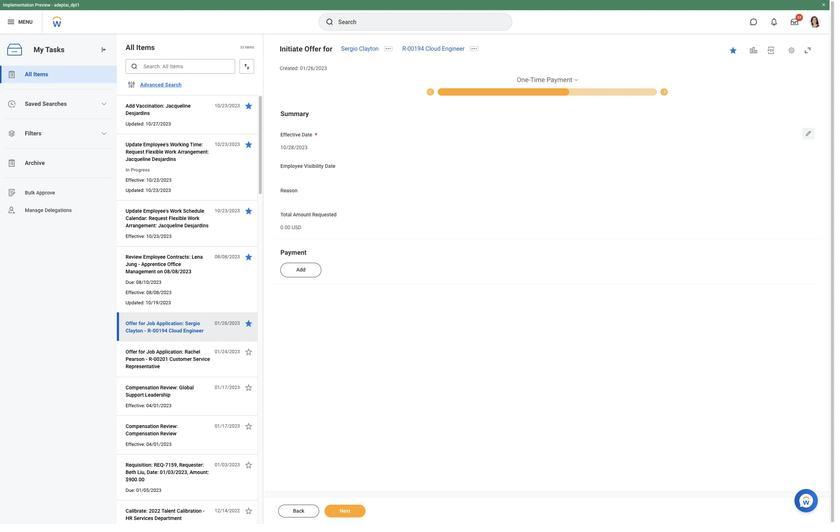Task type: vqa. For each thing, say whether or not it's contained in the screenshot.


Task type: describe. For each thing, give the bounding box(es) containing it.
sergio clayton
[[341, 45, 379, 52]]

all inside item list element
[[126, 43, 134, 52]]

calibrate:
[[126, 508, 148, 514]]

star image for compensation review: compensation review
[[244, 422, 253, 431]]

- inside "menu" banner
[[52, 3, 53, 8]]

engineer inside offer for job application: sergio clayton ‎- r-00194 cloud engineer
[[183, 328, 204, 334]]

12/14/2022
[[215, 508, 240, 514]]

implementation
[[3, 3, 34, 8]]

star image for 12/14/2022
[[244, 507, 253, 516]]

04/01/2023 for review
[[146, 442, 172, 447]]

global
[[179, 385, 194, 391]]

chevron left image
[[426, 88, 435, 94]]

desjardins inside update employee's work schedule calendar: request flexible work arrangement: jacqueline desjardins
[[184, 223, 209, 229]]

3 compensation from the top
[[126, 431, 159, 437]]

schedule
[[183, 208, 204, 214]]

0.00
[[281, 225, 291, 231]]

payment inside payment element
[[281, 249, 307, 256]]

00201
[[154, 357, 168, 362]]

talent
[[162, 508, 176, 514]]

add button
[[281, 263, 321, 278]]

Search: All Items text field
[[126, 59, 235, 74]]

updated: 10/27/2023
[[126, 121, 171, 127]]

items inside all items button
[[33, 71, 48, 78]]

update for update employee's working time: request flexible work arrangement: jacqueline desjardins
[[126, 142, 142, 148]]

bulk approve link
[[0, 184, 117, 202]]

0.00 USD text field
[[281, 220, 301, 233]]

10/27/2023
[[146, 121, 171, 127]]

all items inside item list element
[[126, 43, 155, 52]]

$900.00
[[126, 477, 145, 483]]

star image for in progress
[[244, 140, 253, 149]]

chevron down image
[[101, 101, 107, 107]]

updated: for review
[[126, 300, 145, 306]]

offer for job application: rachel pearson ‎- r-00201 customer service representative
[[126, 349, 210, 370]]

08/08/2023 inside review employee contracts: lena jung - apprentice office management on 08/08/2023
[[164, 269, 192, 275]]

gear image
[[788, 47, 796, 54]]

reason
[[281, 188, 298, 194]]

offer for job application: sergio clayton ‎- r-00194 cloud engineer button
[[126, 319, 211, 335]]

rename image
[[7, 188, 16, 197]]

in
[[126, 167, 130, 173]]

0 vertical spatial 08/08/2023
[[215, 254, 240, 260]]

items
[[245, 45, 254, 49]]

requisition: req-7159, requester: beth liu, date: 01/03/2023, amount: $900.00
[[126, 462, 209, 483]]

fullscreen image
[[804, 46, 812, 55]]

customer
[[170, 357, 192, 362]]

services
[[134, 516, 153, 522]]

searches
[[42, 100, 67, 107]]

star image for updated: 10/27/2023
[[244, 102, 253, 110]]

10/19/2023
[[146, 300, 171, 306]]

representative
[[126, 364, 160, 370]]

compensation review: global support leadership button
[[126, 384, 211, 400]]

lena
[[192, 254, 203, 260]]

inbox large image
[[791, 18, 799, 26]]

update employee's work schedule calendar: request flexible work arrangement: jacqueline desjardins button
[[126, 207, 211, 230]]

review: for global
[[160, 385, 178, 391]]

saved searches
[[25, 100, 67, 107]]

desjardins inside update employee's working time: request flexible work arrangement: jacqueline desjardins
[[152, 156, 176, 162]]

star image for due: 01/05/2023
[[244, 461, 253, 470]]

menu button
[[0, 10, 42, 34]]

0 vertical spatial cloud
[[426, 45, 441, 52]]

working
[[170, 142, 189, 148]]

star image for review employee contracts: lena jung - apprentice office management on 08/08/2023
[[244, 253, 253, 262]]

2 star image from the top
[[244, 348, 253, 357]]

2022
[[149, 508, 160, 514]]

compensation review: global support leadership
[[126, 385, 194, 398]]

summary
[[281, 110, 309, 118]]

04/01/2023 for support
[[146, 403, 172, 409]]

01/26/2023 inside item list element
[[215, 321, 240, 326]]

list containing all items
[[0, 66, 117, 219]]

hr
[[126, 516, 132, 522]]

- inside calibrate: 2022 talent calibration - hr services department
[[203, 508, 205, 514]]

department
[[155, 516, 182, 522]]

on
[[157, 269, 163, 275]]

bulk approve
[[25, 190, 55, 196]]

my tasks
[[34, 45, 65, 54]]

cloud inside offer for job application: sergio clayton ‎- r-00194 cloud engineer
[[169, 328, 182, 334]]

close environment banner image
[[822, 3, 826, 7]]

transformation import image
[[100, 46, 107, 53]]

1 vertical spatial work
[[170, 208, 182, 214]]

perspective image
[[7, 129, 16, 138]]

initiate offer for
[[280, 45, 333, 53]]

created:
[[280, 65, 299, 71]]

search
[[165, 82, 182, 88]]

chevron down image
[[101, 131, 107, 137]]

sort image
[[243, 63, 251, 70]]

01/17/2023 for compensation review: global support leadership
[[215, 385, 240, 391]]

chevron right image
[[660, 88, 669, 94]]

0 vertical spatial 00194
[[408, 45, 424, 52]]

01/05/2023
[[136, 488, 161, 494]]

0.00 usd
[[281, 225, 301, 231]]

one-
[[517, 76, 530, 84]]

r-00194 cloud engineer link
[[403, 45, 465, 52]]

progress
[[131, 167, 150, 173]]

all inside button
[[25, 71, 32, 78]]

apprentice
[[141, 262, 166, 267]]

offer for job application: rachel pearson ‎- r-00201 customer service representative button
[[126, 348, 211, 371]]

created: 01/26/2023
[[280, 65, 327, 71]]

calibrate: 2022 talent calibration - hr services department button
[[126, 507, 211, 523]]

compensation review: compensation review button
[[126, 422, 211, 438]]

compensation for review
[[126, 424, 159, 430]]

1 horizontal spatial engineer
[[442, 45, 465, 52]]

job for 00201
[[146, 349, 155, 355]]

bulk
[[25, 190, 35, 196]]

req-
[[154, 462, 165, 468]]

0 vertical spatial sergio
[[341, 45, 358, 52]]

requisition:
[[126, 462, 153, 468]]

employee's for flexible
[[143, 142, 169, 148]]

add for add
[[296, 267, 306, 273]]

for for offer for job application: rachel pearson ‎- r-00201 customer service representative
[[139, 349, 145, 355]]

flexible inside update employee's working time: request flexible work arrangement: jacqueline desjardins
[[146, 149, 163, 155]]

flexible inside update employee's work schedule calendar: request flexible work arrangement: jacqueline desjardins
[[169, 216, 186, 221]]

stock grant button
[[660, 88, 687, 96]]

update employee's work schedule calendar: request flexible work arrangement: jacqueline desjardins
[[126, 208, 209, 229]]

rachel
[[185, 349, 200, 355]]

1 updated: from the top
[[126, 121, 145, 127]]

3 effective: from the top
[[126, 290, 145, 296]]

amount:
[[190, 470, 209, 476]]

2 vertical spatial 08/08/2023
[[146, 290, 172, 296]]

due: 08/10/2023
[[126, 280, 161, 285]]

jung
[[126, 262, 137, 267]]

jacqueline inside update employee's work schedule calendar: request flexible work arrangement: jacqueline desjardins
[[158, 223, 183, 229]]

application: for cloud
[[156, 321, 184, 327]]

sergio clayton link
[[341, 45, 379, 52]]

back
[[293, 508, 304, 514]]

0 vertical spatial for
[[323, 45, 333, 53]]

add vaccination: jacqueline desjardins
[[126, 103, 191, 116]]

vaccination:
[[136, 103, 164, 109]]

next button
[[325, 505, 366, 518]]

calendar:
[[126, 216, 147, 221]]

edit image
[[805, 130, 812, 137]]

stock
[[664, 89, 675, 95]]

review employee contracts: lena jung - apprentice office management on 08/08/2023 button
[[126, 253, 211, 276]]

arrangement: inside update employee's working time: request flexible work arrangement: jacqueline desjardins
[[178, 149, 209, 155]]

search image
[[131, 63, 138, 70]]

10/28/2023 text field
[[281, 140, 308, 153]]

time:
[[190, 142, 203, 148]]

usd
[[292, 225, 301, 231]]

work inside update employee's working time: request flexible work arrangement: jacqueline desjardins
[[165, 149, 176, 155]]

01/17/2023 for compensation review: compensation review
[[215, 424, 240, 429]]

01/03/2023
[[215, 462, 240, 468]]

calibration
[[177, 508, 202, 514]]

jacqueline inside update employee's working time: request flexible work arrangement: jacqueline desjardins
[[126, 156, 151, 162]]

employee's for request
[[143, 208, 169, 214]]

effective: for compensation review: global support leadership
[[126, 403, 145, 409]]

profile logan mcneil image
[[809, 16, 821, 29]]

payment element
[[273, 242, 823, 284]]

r- for offer for job application: sergio clayton ‎- r-00194 cloud engineer
[[148, 328, 153, 334]]

‎- for pearson
[[146, 357, 148, 362]]



Task type: locate. For each thing, give the bounding box(es) containing it.
update inside update employee's working time: request flexible work arrangement: jacqueline desjardins
[[126, 142, 142, 148]]

all items inside button
[[25, 71, 48, 78]]

update employee's working time: request flexible work arrangement: jacqueline desjardins button
[[126, 140, 211, 164]]

1 horizontal spatial desjardins
[[152, 156, 176, 162]]

clock check image
[[7, 100, 16, 108]]

0 vertical spatial request
[[126, 149, 144, 155]]

my tasks element
[[0, 34, 117, 525]]

job inside offer for job application: sergio clayton ‎- r-00194 cloud engineer
[[147, 321, 155, 327]]

0 vertical spatial jacqueline
[[166, 103, 191, 109]]

request inside update employee's work schedule calendar: request flexible work arrangement: jacqueline desjardins
[[149, 216, 168, 221]]

tasks
[[45, 45, 65, 54]]

arrangement:
[[178, 149, 209, 155], [126, 223, 157, 229]]

1 vertical spatial -
[[138, 262, 140, 267]]

desjardins
[[126, 110, 150, 116], [152, 156, 176, 162], [184, 223, 209, 229]]

0 horizontal spatial flexible
[[146, 149, 163, 155]]

1 vertical spatial effective: 10/23/2023
[[126, 234, 172, 239]]

preview
[[35, 3, 50, 8]]

list
[[0, 66, 117, 219]]

0 horizontal spatial employee
[[143, 254, 166, 260]]

effective: up requisition:
[[126, 442, 145, 447]]

office
[[167, 262, 181, 267]]

sergio
[[341, 45, 358, 52], [185, 321, 200, 327]]

1 vertical spatial ‎-
[[146, 357, 148, 362]]

effective: for update employee's work schedule calendar: request flexible work arrangement: jacqueline desjardins
[[126, 234, 145, 239]]

support
[[126, 392, 144, 398]]

r- inside offer for job application: rachel pearson ‎- r-00201 customer service representative
[[149, 357, 154, 362]]

employee inside review employee contracts: lena jung - apprentice office management on 08/08/2023
[[143, 254, 166, 260]]

my
[[34, 45, 44, 54]]

0 horizontal spatial cloud
[[169, 328, 182, 334]]

0 horizontal spatial 33
[[240, 45, 244, 49]]

due: for requisition: req-7159, requester: beth liu, date: 01/03/2023, amount: $900.00
[[126, 488, 135, 494]]

item list element
[[117, 34, 264, 525]]

1 vertical spatial sergio
[[185, 321, 200, 327]]

08/08/2023 up 10/19/2023
[[146, 290, 172, 296]]

0 vertical spatial 01/17/2023
[[215, 385, 240, 391]]

one-time payment navigation
[[273, 76, 823, 96]]

compensation up requisition:
[[126, 431, 159, 437]]

all items down my
[[25, 71, 48, 78]]

effective: 08/08/2023
[[126, 290, 172, 296]]

clayton inside offer for job application: sergio clayton ‎- r-00194 cloud engineer
[[126, 328, 143, 334]]

initiate
[[280, 45, 303, 53]]

review up 7159,
[[160, 431, 177, 437]]

request right 'calendar:'
[[149, 216, 168, 221]]

star image for 01/26/2023
[[244, 319, 253, 328]]

2 compensation from the top
[[126, 424, 159, 430]]

1 vertical spatial desjardins
[[152, 156, 176, 162]]

1 employee's from the top
[[143, 142, 169, 148]]

cloud down search workday search field at the top of the page
[[426, 45, 441, 52]]

approve
[[36, 190, 55, 196]]

effective: 04/01/2023
[[126, 403, 172, 409], [126, 442, 172, 447]]

add
[[126, 103, 135, 109], [296, 267, 306, 273]]

1 vertical spatial date
[[325, 163, 336, 169]]

requested
[[312, 212, 337, 218]]

for down search icon
[[323, 45, 333, 53]]

review up jung
[[126, 254, 142, 260]]

1 vertical spatial jacqueline
[[126, 156, 151, 162]]

1 effective: from the top
[[126, 178, 145, 183]]

33
[[798, 15, 802, 19], [240, 45, 244, 49]]

arrangement: inside update employee's work schedule calendar: request flexible work arrangement: jacqueline desjardins
[[126, 223, 157, 229]]

effective
[[281, 132, 301, 138]]

compensation inside compensation review: global support leadership
[[126, 385, 159, 391]]

0 horizontal spatial desjardins
[[126, 110, 150, 116]]

employee up the apprentice
[[143, 254, 166, 260]]

request
[[126, 149, 144, 155], [149, 216, 168, 221]]

effective: 04/01/2023 for support
[[126, 403, 172, 409]]

0 vertical spatial date
[[302, 132, 312, 138]]

2 04/01/2023 from the top
[[146, 442, 172, 447]]

effective: for compensation review: compensation review
[[126, 442, 145, 447]]

update employee's working time: request flexible work arrangement: jacqueline desjardins
[[126, 142, 209, 162]]

0 vertical spatial offer
[[305, 45, 321, 53]]

request up in progress
[[126, 149, 144, 155]]

0 vertical spatial -
[[52, 3, 53, 8]]

update for update employee's work schedule calendar: request flexible work arrangement: jacqueline desjardins
[[126, 208, 142, 214]]

1 effective: 10/23/2023 from the top
[[126, 178, 172, 183]]

0 horizontal spatial 00194
[[153, 328, 167, 334]]

4 effective: from the top
[[126, 403, 145, 409]]

for up pearson at the bottom left of page
[[139, 349, 145, 355]]

7159,
[[165, 462, 178, 468]]

Search Workday  search field
[[338, 14, 497, 30]]

compensation
[[126, 385, 159, 391], [126, 424, 159, 430], [126, 431, 159, 437]]

1 vertical spatial arrangement:
[[126, 223, 157, 229]]

r-
[[403, 45, 408, 52], [148, 328, 153, 334], [149, 357, 154, 362]]

work down working at the left of the page
[[165, 149, 176, 155]]

2 review: from the top
[[160, 424, 178, 430]]

01/26/2023 down initiate offer for
[[300, 65, 327, 71]]

filters button
[[0, 125, 117, 142]]

job for 00194
[[147, 321, 155, 327]]

0 vertical spatial employee's
[[143, 142, 169, 148]]

adeptai_dpt1
[[54, 3, 80, 8]]

0 vertical spatial update
[[126, 142, 142, 148]]

0 vertical spatial 01/26/2023
[[300, 65, 327, 71]]

effective: 04/01/2023 down leadership
[[126, 403, 172, 409]]

1 vertical spatial update
[[126, 208, 142, 214]]

2 updated: from the top
[[126, 188, 145, 193]]

2 effective: 10/23/2023 from the top
[[126, 234, 172, 239]]

0 horizontal spatial sergio
[[185, 321, 200, 327]]

0 vertical spatial review:
[[160, 385, 178, 391]]

0 vertical spatial all
[[126, 43, 134, 52]]

0 horizontal spatial all
[[25, 71, 32, 78]]

2 vertical spatial desjardins
[[184, 223, 209, 229]]

1 vertical spatial offer
[[126, 321, 137, 327]]

0 vertical spatial application:
[[156, 321, 184, 327]]

2 01/17/2023 from the top
[[215, 424, 240, 429]]

jacqueline down search
[[166, 103, 191, 109]]

1 review: from the top
[[160, 385, 178, 391]]

0 vertical spatial updated:
[[126, 121, 145, 127]]

all items
[[126, 43, 155, 52], [25, 71, 48, 78]]

2 vertical spatial updated:
[[126, 300, 145, 306]]

1 horizontal spatial 33
[[798, 15, 802, 19]]

review: down leadership
[[160, 424, 178, 430]]

0 horizontal spatial items
[[33, 71, 48, 78]]

1 vertical spatial clayton
[[126, 328, 143, 334]]

updated: left 10/27/2023
[[126, 121, 145, 127]]

justify image
[[7, 18, 15, 26]]

desjardins inside add vaccination: jacqueline desjardins
[[126, 110, 150, 116]]

engineer
[[442, 45, 465, 52], [183, 328, 204, 334]]

2 update from the top
[[126, 208, 142, 214]]

00194 down 10/19/2023
[[153, 328, 167, 334]]

updated: 10/19/2023
[[126, 300, 171, 306]]

compensation down support in the left of the page
[[126, 424, 159, 430]]

all
[[126, 43, 134, 52], [25, 71, 32, 78]]

3 updated: from the top
[[126, 300, 145, 306]]

payment
[[547, 76, 573, 84], [281, 249, 307, 256]]

jacqueline
[[166, 103, 191, 109], [126, 156, 151, 162], [158, 223, 183, 229]]

clipboard image for all items
[[7, 70, 16, 79]]

33 items
[[240, 45, 254, 49]]

2 horizontal spatial desjardins
[[184, 223, 209, 229]]

effective: down support in the left of the page
[[126, 403, 145, 409]]

menu banner
[[0, 0, 830, 34]]

0 vertical spatial desjardins
[[126, 110, 150, 116]]

1 vertical spatial items
[[33, 71, 48, 78]]

effective: 10/23/2023 up updated: 10/23/2023
[[126, 178, 172, 183]]

cloud up customer
[[169, 328, 182, 334]]

employee's down 10/27/2023
[[143, 142, 169, 148]]

2 due: from the top
[[126, 488, 135, 494]]

menu
[[18, 19, 33, 25]]

08/10/2023
[[136, 280, 161, 285]]

compensation for support
[[126, 385, 159, 391]]

total amount requested element
[[281, 220, 301, 233]]

1 horizontal spatial sergio
[[341, 45, 358, 52]]

clipboard image inside archive button
[[7, 159, 16, 168]]

1 vertical spatial employee
[[143, 254, 166, 260]]

arrangement: down 'calendar:'
[[126, 223, 157, 229]]

add inside button
[[296, 267, 306, 273]]

33 for 33
[[798, 15, 802, 19]]

configure image
[[127, 80, 136, 89]]

2 vertical spatial for
[[139, 349, 145, 355]]

33 inside button
[[798, 15, 802, 19]]

1 horizontal spatial employee
[[281, 163, 303, 169]]

r- down search workday search field at the top of the page
[[403, 45, 408, 52]]

1 compensation from the top
[[126, 385, 159, 391]]

1 horizontal spatial 01/26/2023
[[300, 65, 327, 71]]

jacqueline inside add vaccination: jacqueline desjardins
[[166, 103, 191, 109]]

updated: down in progress
[[126, 188, 145, 193]]

2 vertical spatial offer
[[126, 349, 137, 355]]

2 effective: from the top
[[126, 234, 145, 239]]

- up management
[[138, 262, 140, 267]]

0 vertical spatial all items
[[126, 43, 155, 52]]

r- for offer for job application: rachel pearson ‎- r-00201 customer service representative
[[149, 357, 154, 362]]

clipboard image inside all items button
[[7, 70, 16, 79]]

- inside review employee contracts: lena jung - apprentice office management on 08/08/2023
[[138, 262, 140, 267]]

1 horizontal spatial flexible
[[169, 216, 186, 221]]

1 vertical spatial review:
[[160, 424, 178, 430]]

update up 'calendar:'
[[126, 208, 142, 214]]

1 vertical spatial 01/26/2023
[[215, 321, 240, 326]]

clipboard image up clock check 'image'
[[7, 70, 16, 79]]

0 vertical spatial items
[[136, 43, 155, 52]]

2 employee's from the top
[[143, 208, 169, 214]]

employee's up 'calendar:'
[[143, 208, 169, 214]]

jacqueline down schedule
[[158, 223, 183, 229]]

2 clipboard image from the top
[[7, 159, 16, 168]]

date right effective
[[302, 132, 312, 138]]

00194 inside offer for job application: sergio clayton ‎- r-00194 cloud engineer
[[153, 328, 167, 334]]

2 vertical spatial work
[[188, 216, 200, 221]]

star image
[[244, 253, 253, 262], [244, 348, 253, 357], [244, 384, 253, 392], [244, 422, 253, 431]]

application: inside offer for job application: sergio clayton ‎- r-00194 cloud engineer
[[156, 321, 184, 327]]

employee's inside update employee's working time: request flexible work arrangement: jacqueline desjardins
[[143, 142, 169, 148]]

requester:
[[179, 462, 204, 468]]

offer for offer for job application: rachel pearson ‎- r-00201 customer service representative
[[126, 349, 137, 355]]

items up search image
[[136, 43, 155, 52]]

requisition: req-7159, requester: beth liu, date: 01/03/2023, amount: $900.00 button
[[126, 461, 211, 484]]

1 vertical spatial 33
[[240, 45, 244, 49]]

employee visibility date
[[281, 163, 336, 169]]

1 01/17/2023 from the top
[[215, 385, 240, 391]]

33 for 33 items
[[240, 45, 244, 49]]

advanced search
[[140, 82, 182, 88]]

offer up created: 01/26/2023
[[305, 45, 321, 53]]

application: for customer
[[156, 349, 183, 355]]

updated: 10/23/2023
[[126, 188, 171, 193]]

payment right time
[[547, 76, 573, 84]]

management
[[126, 269, 156, 275]]

add for add vaccination: jacqueline desjardins
[[126, 103, 135, 109]]

application: up "00201"
[[156, 349, 183, 355]]

application: down 10/19/2023
[[156, 321, 184, 327]]

application: inside offer for job application: rachel pearson ‎- r-00201 customer service representative
[[156, 349, 183, 355]]

1 clipboard image from the top
[[7, 70, 16, 79]]

1 vertical spatial 08/08/2023
[[164, 269, 192, 275]]

effective: 04/01/2023 down compensation review: compensation review
[[126, 442, 172, 447]]

job inside offer for job application: rachel pearson ‎- r-00201 customer service representative
[[146, 349, 155, 355]]

-
[[52, 3, 53, 8], [138, 262, 140, 267], [203, 508, 205, 514]]

‎- up representative
[[146, 357, 148, 362]]

notifications large image
[[771, 18, 778, 26]]

compensation up support in the left of the page
[[126, 385, 159, 391]]

updated: down effective: 08/08/2023 at the left bottom of the page
[[126, 300, 145, 306]]

1 vertical spatial employee's
[[143, 208, 169, 214]]

payment up add button on the left bottom
[[281, 249, 307, 256]]

one-time payment
[[517, 76, 573, 84]]

effective: 10/23/2023 down 'calendar:'
[[126, 234, 172, 239]]

view related information image
[[750, 46, 758, 55]]

00194 down search workday search field at the top of the page
[[408, 45, 424, 52]]

0 horizontal spatial review
[[126, 254, 142, 260]]

33 left items
[[240, 45, 244, 49]]

advanced search button
[[137, 77, 185, 92]]

implementation preview -   adeptai_dpt1
[[3, 3, 80, 8]]

2 effective: 04/01/2023 from the top
[[126, 442, 172, 447]]

effective date element
[[281, 140, 308, 153]]

star image for effective: 10/23/2023
[[244, 207, 253, 216]]

1 04/01/2023 from the top
[[146, 403, 172, 409]]

01/26/2023 up 01/24/2023
[[215, 321, 240, 326]]

manage
[[25, 207, 43, 213]]

clipboard image
[[7, 70, 16, 79], [7, 159, 16, 168]]

33 left profile logan mcneil icon at the right
[[798, 15, 802, 19]]

update inside update employee's work schedule calendar: request flexible work arrangement: jacqueline desjardins
[[126, 208, 142, 214]]

pearson
[[126, 357, 145, 362]]

due: down management
[[126, 280, 135, 285]]

all up search image
[[126, 43, 134, 52]]

r- up representative
[[149, 357, 154, 362]]

0 vertical spatial 33
[[798, 15, 802, 19]]

work left schedule
[[170, 208, 182, 214]]

calibrate: 2022 talent calibration - hr services department
[[126, 508, 205, 522]]

review: for compensation
[[160, 424, 178, 430]]

liu,
[[137, 470, 145, 476]]

1 vertical spatial 01/17/2023
[[215, 424, 240, 429]]

sergio inside offer for job application: sergio clayton ‎- r-00194 cloud engineer
[[185, 321, 200, 327]]

job
[[147, 321, 155, 327], [146, 349, 155, 355]]

offer up pearson at the bottom left of page
[[126, 349, 137, 355]]

effective: down the due: 08/10/2023
[[126, 290, 145, 296]]

payment inside one-time payment popup button
[[547, 76, 573, 84]]

0 vertical spatial effective: 04/01/2023
[[126, 403, 172, 409]]

stock grant
[[664, 89, 687, 95]]

in progress
[[126, 167, 150, 173]]

total amount requested
[[281, 212, 337, 218]]

1 horizontal spatial request
[[149, 216, 168, 221]]

33 button
[[787, 14, 803, 30]]

effective: 10/23/2023
[[126, 178, 172, 183], [126, 234, 172, 239]]

saved searches button
[[0, 95, 117, 113]]

0 vertical spatial compensation
[[126, 385, 159, 391]]

r- down updated: 10/19/2023
[[148, 328, 153, 334]]

1 due: from the top
[[126, 280, 135, 285]]

1 horizontal spatial review
[[160, 431, 177, 437]]

one-time payment button
[[517, 76, 573, 84]]

for inside offer for job application: sergio clayton ‎- r-00194 cloud engineer
[[139, 321, 145, 327]]

‎- inside offer for job application: sergio clayton ‎- r-00194 cloud engineer
[[144, 328, 146, 334]]

‎- down updated: 10/19/2023
[[144, 328, 146, 334]]

- right preview
[[52, 3, 53, 8]]

0 vertical spatial clayton
[[359, 45, 379, 52]]

0 vertical spatial effective: 10/23/2023
[[126, 178, 172, 183]]

offer down updated: 10/19/2023
[[126, 321, 137, 327]]

items inside item list element
[[136, 43, 155, 52]]

2 horizontal spatial -
[[203, 508, 205, 514]]

0 horizontal spatial request
[[126, 149, 144, 155]]

effective: down 'calendar:'
[[126, 234, 145, 239]]

due: for review employee contracts: lena jung - apprentice office management on 08/08/2023
[[126, 280, 135, 285]]

1 horizontal spatial date
[[325, 163, 336, 169]]

request inside update employee's working time: request flexible work arrangement: jacqueline desjardins
[[126, 149, 144, 155]]

due:
[[126, 280, 135, 285], [126, 488, 135, 494]]

all items button
[[0, 66, 117, 83]]

08/08/2023 down office
[[164, 269, 192, 275]]

manage delegations link
[[0, 202, 117, 219]]

0 vertical spatial arrangement:
[[178, 149, 209, 155]]

due: 01/05/2023
[[126, 488, 161, 494]]

add inside add vaccination: jacqueline desjardins
[[126, 103, 135, 109]]

offer for job application: sergio clayton ‎- r-00194 cloud engineer
[[126, 321, 204, 334]]

beth
[[126, 470, 136, 476]]

for for offer for job application: sergio clayton ‎- r-00194 cloud engineer
[[139, 321, 145, 327]]

saved
[[25, 100, 41, 107]]

desjardins down schedule
[[184, 223, 209, 229]]

0 horizontal spatial -
[[52, 3, 53, 8]]

offer inside offer for job application: sergio clayton ‎- r-00194 cloud engineer
[[126, 321, 137, 327]]

offer inside offer for job application: rachel pearson ‎- r-00201 customer service representative
[[126, 349, 137, 355]]

0 vertical spatial add
[[126, 103, 135, 109]]

08/08/2023 right the 'lena'
[[215, 254, 240, 260]]

04/01/2023 down leadership
[[146, 403, 172, 409]]

job down updated: 10/19/2023
[[147, 321, 155, 327]]

for down updated: 10/19/2023
[[139, 321, 145, 327]]

employee inside the summary element
[[281, 163, 303, 169]]

date right the 'visibility'
[[325, 163, 336, 169]]

1 update from the top
[[126, 142, 142, 148]]

0 horizontal spatial payment
[[281, 249, 307, 256]]

search image
[[325, 18, 334, 26]]

r- inside offer for job application: sergio clayton ‎- r-00194 cloud engineer
[[148, 328, 153, 334]]

view printable version (pdf) image
[[767, 46, 776, 55]]

manage delegations
[[25, 207, 72, 213]]

clipboard image for archive
[[7, 159, 16, 168]]

1 horizontal spatial cloud
[[426, 45, 441, 52]]

0 horizontal spatial arrangement:
[[126, 223, 157, 229]]

1 vertical spatial job
[[146, 349, 155, 355]]

33 inside item list element
[[240, 45, 244, 49]]

0 horizontal spatial engineer
[[183, 328, 204, 334]]

2 vertical spatial -
[[203, 508, 205, 514]]

‎- inside offer for job application: rachel pearson ‎- r-00201 customer service representative
[[146, 357, 148, 362]]

0 horizontal spatial date
[[302, 132, 312, 138]]

1 vertical spatial engineer
[[183, 328, 204, 334]]

leadership
[[145, 392, 171, 398]]

flexible up progress
[[146, 149, 163, 155]]

amount
[[293, 212, 311, 218]]

04/01/2023 down compensation review: compensation review
[[146, 442, 172, 447]]

review: up leadership
[[160, 385, 178, 391]]

‎- for clayton
[[144, 328, 146, 334]]

employee's inside update employee's work schedule calendar: request flexible work arrangement: jacqueline desjardins
[[143, 208, 169, 214]]

employee
[[281, 163, 303, 169], [143, 254, 166, 260]]

1 star image from the top
[[244, 253, 253, 262]]

arrangement: down time:
[[178, 149, 209, 155]]

jacqueline up in progress
[[126, 156, 151, 162]]

items down my
[[33, 71, 48, 78]]

0 vertical spatial work
[[165, 149, 176, 155]]

1 horizontal spatial 00194
[[408, 45, 424, 52]]

1 vertical spatial r-
[[148, 328, 153, 334]]

archive
[[25, 160, 45, 167]]

3 star image from the top
[[244, 384, 253, 392]]

0 vertical spatial r-
[[403, 45, 408, 52]]

1 vertical spatial all items
[[25, 71, 48, 78]]

review inside compensation review: compensation review
[[160, 431, 177, 437]]

updated: for update
[[126, 188, 145, 193]]

review: inside compensation review: global support leadership
[[160, 385, 178, 391]]

star image for compensation review: global support leadership
[[244, 384, 253, 392]]

0 vertical spatial payment
[[547, 76, 573, 84]]

1 vertical spatial application:
[[156, 349, 183, 355]]

2 vertical spatial compensation
[[126, 431, 159, 437]]

update down updated: 10/27/2023
[[126, 142, 142, 148]]

4 star image from the top
[[244, 422, 253, 431]]

10/23/2023
[[215, 103, 240, 108], [215, 142, 240, 147], [146, 178, 172, 183], [146, 188, 171, 193], [215, 208, 240, 214], [146, 234, 172, 239]]

work
[[165, 149, 176, 155], [170, 208, 182, 214], [188, 216, 200, 221]]

0 vertical spatial clipboard image
[[7, 70, 16, 79]]

effective: 04/01/2023 for review
[[126, 442, 172, 447]]

desjardins down vaccination:
[[126, 110, 150, 116]]

0 vertical spatial due:
[[126, 280, 135, 285]]

all items up search image
[[126, 43, 155, 52]]

application:
[[156, 321, 184, 327], [156, 349, 183, 355]]

due: down $900.00
[[126, 488, 135, 494]]

5 effective: from the top
[[126, 442, 145, 447]]

flexible down schedule
[[169, 216, 186, 221]]

1 effective: 04/01/2023 from the top
[[126, 403, 172, 409]]

job up "00201"
[[146, 349, 155, 355]]

delegations
[[45, 207, 72, 213]]

employee down 10/28/2023
[[281, 163, 303, 169]]

1 vertical spatial clipboard image
[[7, 159, 16, 168]]

clayton
[[359, 45, 379, 52], [126, 328, 143, 334]]

1 vertical spatial updated:
[[126, 188, 145, 193]]

star image
[[729, 46, 738, 55], [244, 102, 253, 110], [244, 140, 253, 149], [244, 207, 253, 216], [244, 319, 253, 328], [244, 461, 253, 470], [244, 507, 253, 516]]

1 vertical spatial compensation
[[126, 424, 159, 430]]

work down schedule
[[188, 216, 200, 221]]

clipboard image left archive
[[7, 159, 16, 168]]

1 vertical spatial review
[[160, 431, 177, 437]]

summary element
[[273, 103, 823, 238]]

0 vertical spatial employee
[[281, 163, 303, 169]]

user plus image
[[7, 206, 16, 215]]

filters
[[25, 130, 41, 137]]

1 horizontal spatial clayton
[[359, 45, 379, 52]]

desjardins down working at the left of the page
[[152, 156, 176, 162]]

review inside review employee contracts: lena jung - apprentice office management on 08/08/2023
[[126, 254, 142, 260]]

for inside offer for job application: rachel pearson ‎- r-00201 customer service representative
[[139, 349, 145, 355]]

all up saved at left
[[25, 71, 32, 78]]

0 horizontal spatial add
[[126, 103, 135, 109]]

offer for offer for job application: sergio clayton ‎- r-00194 cloud engineer
[[126, 321, 137, 327]]

- right calibration
[[203, 508, 205, 514]]

effective: down in progress
[[126, 178, 145, 183]]

review: inside compensation review: compensation review
[[160, 424, 178, 430]]

visibility
[[304, 163, 324, 169]]



